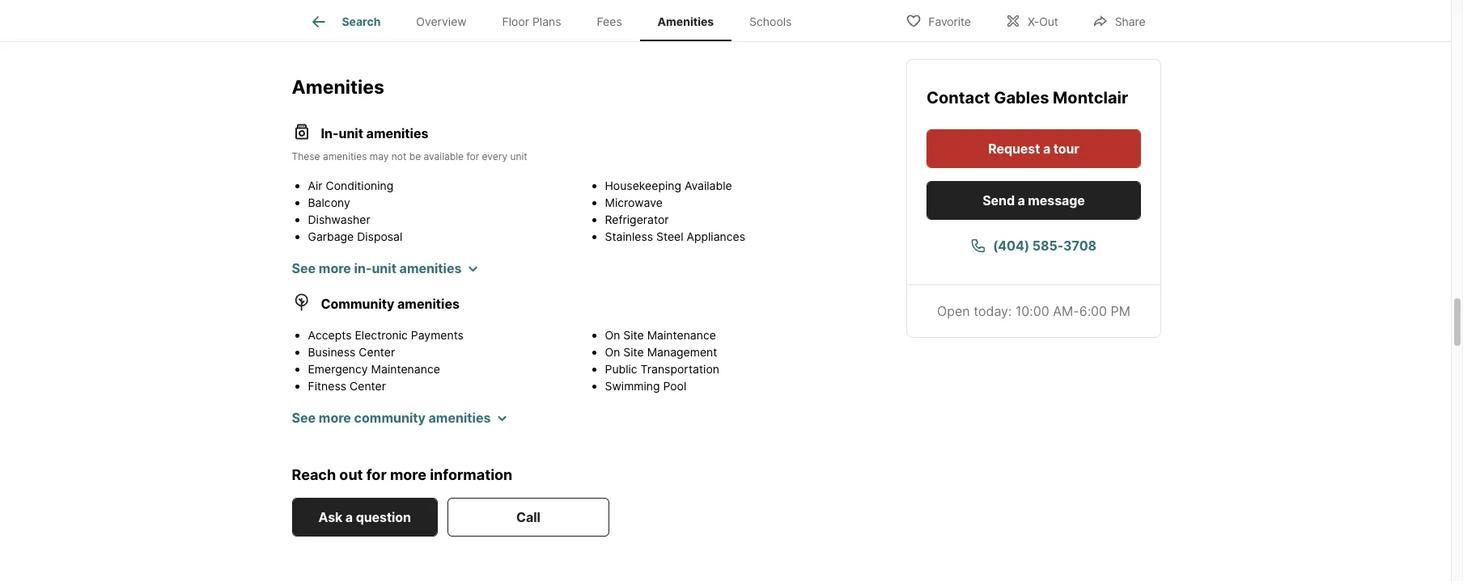 Task type: vqa. For each thing, say whether or not it's contained in the screenshot.
•
no



Task type: locate. For each thing, give the bounding box(es) containing it.
air
[[308, 179, 323, 193]]

(404) 585-3708 link
[[926, 226, 1141, 265]]

plans
[[533, 15, 561, 29]]

more down the fitness
[[319, 410, 351, 427]]

floor plans tab
[[485, 2, 579, 41]]

in-unit amenities
[[321, 125, 429, 142]]

not
[[392, 151, 407, 163]]

out
[[1039, 14, 1059, 28]]

share button
[[1079, 4, 1160, 37]]

0 vertical spatial on
[[605, 329, 620, 342]]

amenities tab
[[640, 2, 732, 41]]

1 horizontal spatial unit
[[372, 261, 397, 277]]

amenities up in-
[[292, 76, 384, 99]]

steel
[[656, 230, 684, 244]]

search
[[342, 15, 381, 29]]

1 vertical spatial a
[[1018, 192, 1025, 208]]

unit inside dropdown button
[[372, 261, 397, 277]]

x-
[[1028, 14, 1039, 28]]

more inside see more community amenities dropdown button
[[319, 410, 351, 427]]

available
[[424, 151, 464, 163]]

amenities
[[658, 15, 714, 29], [292, 76, 384, 99]]

maintenance up management at left bottom
[[647, 329, 716, 342]]

payments
[[411, 329, 464, 342]]

amenities right fees tab
[[658, 15, 714, 29]]

open
[[937, 303, 970, 319]]

see more in-unit amenities button
[[292, 259, 478, 278]]

see down garbage
[[292, 261, 316, 277]]

2 on from the top
[[605, 346, 620, 359]]

a inside ask a question button
[[346, 510, 353, 526]]

0 horizontal spatial maintenance
[[371, 363, 440, 376]]

see
[[292, 261, 316, 277], [292, 410, 316, 427]]

tab list containing search
[[292, 0, 823, 41]]

pool
[[663, 380, 687, 393]]

0 horizontal spatial a
[[346, 510, 353, 526]]

2 see from the top
[[292, 410, 316, 427]]

refrigerator
[[605, 213, 669, 227]]

2 vertical spatial unit
[[372, 261, 397, 277]]

a for send
[[1018, 192, 1025, 208]]

1 vertical spatial for
[[366, 467, 387, 484]]

may
[[370, 151, 389, 163]]

tab list
[[292, 0, 823, 41]]

0 vertical spatial site
[[623, 329, 644, 342]]

conditioning
[[326, 179, 394, 193]]

fees
[[597, 15, 622, 29]]

a right send
[[1018, 192, 1025, 208]]

a right ask
[[346, 510, 353, 526]]

electronic
[[355, 329, 408, 342]]

air conditioning balcony dishwasher garbage disposal garden tub
[[308, 179, 403, 261]]

be
[[409, 151, 421, 163]]

unit
[[339, 125, 363, 142], [510, 151, 527, 163], [372, 261, 397, 277]]

2 vertical spatial more
[[390, 467, 427, 484]]

open today: 10:00 am-6:00 pm
[[937, 303, 1130, 319]]

for left the every
[[467, 151, 479, 163]]

maintenance up internet
[[371, 363, 440, 376]]

1 horizontal spatial a
[[1018, 192, 1025, 208]]

public
[[605, 363, 638, 376]]

request a tour
[[988, 140, 1079, 156]]

call link
[[447, 498, 609, 537]]

more for in-
[[319, 261, 351, 277]]

send a message button
[[926, 181, 1141, 219]]

center up speed
[[350, 380, 386, 393]]

accepts
[[308, 329, 352, 342]]

1 vertical spatial unit
[[510, 151, 527, 163]]

speed
[[336, 397, 370, 410]]

1 vertical spatial maintenance
[[371, 363, 440, 376]]

0 vertical spatial amenities
[[658, 15, 714, 29]]

floor plans
[[502, 15, 561, 29]]

1 see from the top
[[292, 261, 316, 277]]

maintenance
[[647, 329, 716, 342], [371, 363, 440, 376]]

gables
[[994, 87, 1049, 107]]

unit right the every
[[510, 151, 527, 163]]

montclair
[[1053, 87, 1128, 107]]

1 site from the top
[[623, 329, 644, 342]]

a for ask
[[346, 510, 353, 526]]

out
[[339, 467, 363, 484]]

0 vertical spatial a
[[1043, 140, 1050, 156]]

1 on from the top
[[605, 329, 620, 342]]

microwave
[[605, 196, 663, 210]]

a inside send a message button
[[1018, 192, 1025, 208]]

site
[[623, 329, 644, 342], [623, 346, 644, 359]]

1 horizontal spatial amenities
[[658, 15, 714, 29]]

emergency
[[308, 363, 368, 376]]

internet
[[373, 397, 415, 410]]

amenities up 'information'
[[429, 410, 491, 427]]

for right the "out"
[[366, 467, 387, 484]]

more
[[319, 261, 351, 277], [319, 410, 351, 427], [390, 467, 427, 484]]

(404)
[[993, 237, 1030, 253]]

1 vertical spatial site
[[623, 346, 644, 359]]

more inside see more in-unit amenities dropdown button
[[319, 261, 351, 277]]

send
[[982, 192, 1015, 208]]

unit right tub
[[372, 261, 397, 277]]

tour
[[1053, 140, 1079, 156]]

0 vertical spatial for
[[467, 151, 479, 163]]

0 vertical spatial maintenance
[[647, 329, 716, 342]]

amenities up payments
[[397, 296, 460, 312]]

transportation
[[641, 363, 720, 376]]

1 vertical spatial more
[[319, 410, 351, 427]]

0 horizontal spatial amenities
[[292, 76, 384, 99]]

1 vertical spatial center
[[350, 380, 386, 393]]

ask a question
[[319, 510, 411, 526]]

0 vertical spatial more
[[319, 261, 351, 277]]

center
[[359, 346, 395, 359], [350, 380, 386, 393]]

2 vertical spatial a
[[346, 510, 353, 526]]

stainless
[[605, 230, 653, 244]]

2 horizontal spatial a
[[1043, 140, 1050, 156]]

center down the electronic
[[359, 346, 395, 359]]

for
[[467, 151, 479, 163], [366, 467, 387, 484]]

3708
[[1064, 237, 1097, 253]]

a
[[1043, 140, 1050, 156], [1018, 192, 1025, 208], [346, 510, 353, 526]]

0 vertical spatial unit
[[339, 125, 363, 142]]

message
[[1028, 192, 1085, 208]]

business
[[308, 346, 356, 359]]

more left the in-
[[319, 261, 351, 277]]

housekeeping available microwave refrigerator stainless steel appliances
[[605, 179, 746, 244]]

1 vertical spatial on
[[605, 346, 620, 359]]

unit up the conditioning at the top
[[339, 125, 363, 142]]

more up the "question"
[[390, 467, 427, 484]]

1 horizontal spatial maintenance
[[647, 329, 716, 342]]

0 vertical spatial see
[[292, 261, 316, 277]]

a inside request a tour button
[[1043, 140, 1050, 156]]

community
[[321, 296, 394, 312]]

a left tour
[[1043, 140, 1050, 156]]

1 vertical spatial see
[[292, 410, 316, 427]]

see down the fitness
[[292, 410, 316, 427]]

amenities
[[366, 125, 429, 142], [323, 151, 367, 163], [400, 261, 462, 277], [397, 296, 460, 312], [429, 410, 491, 427]]

2 horizontal spatial unit
[[510, 151, 527, 163]]

favorite
[[929, 14, 971, 28]]



Task type: describe. For each thing, give the bounding box(es) containing it.
overview tab
[[399, 2, 485, 41]]

see more community amenities button
[[292, 409, 507, 428]]

housekeeping
[[605, 179, 682, 193]]

fees tab
[[579, 2, 640, 41]]

accepts electronic payments business center emergency maintenance fitness center high speed internet access
[[308, 329, 464, 410]]

am-
[[1053, 303, 1079, 319]]

10:00
[[1015, 303, 1049, 319]]

overview
[[416, 15, 467, 29]]

today:
[[973, 303, 1012, 319]]

call
[[516, 510, 540, 526]]

question
[[356, 510, 411, 526]]

x-out
[[1028, 14, 1059, 28]]

0 horizontal spatial unit
[[339, 125, 363, 142]]

maintenance inside accepts electronic payments business center emergency maintenance fitness center high speed internet access
[[371, 363, 440, 376]]

6:00
[[1079, 303, 1107, 319]]

dishwasher
[[308, 213, 370, 227]]

pm
[[1111, 303, 1130, 319]]

(404) 585-3708
[[993, 237, 1097, 253]]

garden
[[308, 247, 347, 261]]

x-out button
[[991, 4, 1072, 37]]

see more community amenities
[[292, 410, 491, 427]]

call button
[[447, 498, 609, 537]]

schools
[[750, 15, 792, 29]]

see for see more in-unit amenities
[[292, 261, 316, 277]]

available
[[685, 179, 732, 193]]

more for community
[[319, 410, 351, 427]]

these amenities may not be available for every unit
[[292, 151, 527, 163]]

access
[[418, 397, 457, 410]]

see more in-unit amenities
[[292, 261, 462, 277]]

maintenance inside the on site maintenance on site management public transportation swimming pool
[[647, 329, 716, 342]]

585-
[[1033, 237, 1064, 253]]

ask a question button
[[292, 498, 438, 537]]

swimming
[[605, 380, 660, 393]]

search link
[[310, 12, 381, 32]]

appliances
[[687, 230, 746, 244]]

every
[[482, 151, 508, 163]]

request a tour button
[[926, 129, 1141, 168]]

ask
[[319, 510, 343, 526]]

0 horizontal spatial for
[[366, 467, 387, 484]]

floor
[[502, 15, 529, 29]]

contact
[[926, 87, 990, 107]]

garbage
[[308, 230, 354, 244]]

contact gables montclair
[[926, 87, 1128, 107]]

see for see more community amenities
[[292, 410, 316, 427]]

schools tab
[[732, 2, 810, 41]]

1 horizontal spatial for
[[467, 151, 479, 163]]

1 vertical spatial amenities
[[292, 76, 384, 99]]

community amenities
[[321, 296, 460, 312]]

fitness
[[308, 380, 347, 393]]

favorite button
[[892, 4, 985, 37]]

0 vertical spatial center
[[359, 346, 395, 359]]

high
[[308, 397, 333, 410]]

on site maintenance on site management public transportation swimming pool
[[605, 329, 720, 393]]

tub
[[350, 247, 370, 261]]

management
[[647, 346, 717, 359]]

amenities up community amenities
[[400, 261, 462, 277]]

amenities inside amenities tab
[[658, 15, 714, 29]]

request
[[988, 140, 1040, 156]]

disposal
[[357, 230, 403, 244]]

(404) 585-3708 button
[[926, 226, 1141, 265]]

in-
[[321, 125, 339, 142]]

2 site from the top
[[623, 346, 644, 359]]

share
[[1115, 14, 1146, 28]]

community
[[354, 410, 426, 427]]

reach out for more information
[[292, 467, 513, 484]]

send a message
[[982, 192, 1085, 208]]

amenities down in-
[[323, 151, 367, 163]]

information
[[430, 467, 513, 484]]

reach
[[292, 467, 336, 484]]

amenities up the 'not'
[[366, 125, 429, 142]]

a for request
[[1043, 140, 1050, 156]]

in-
[[354, 261, 372, 277]]

balcony
[[308, 196, 350, 210]]

these
[[292, 151, 320, 163]]



